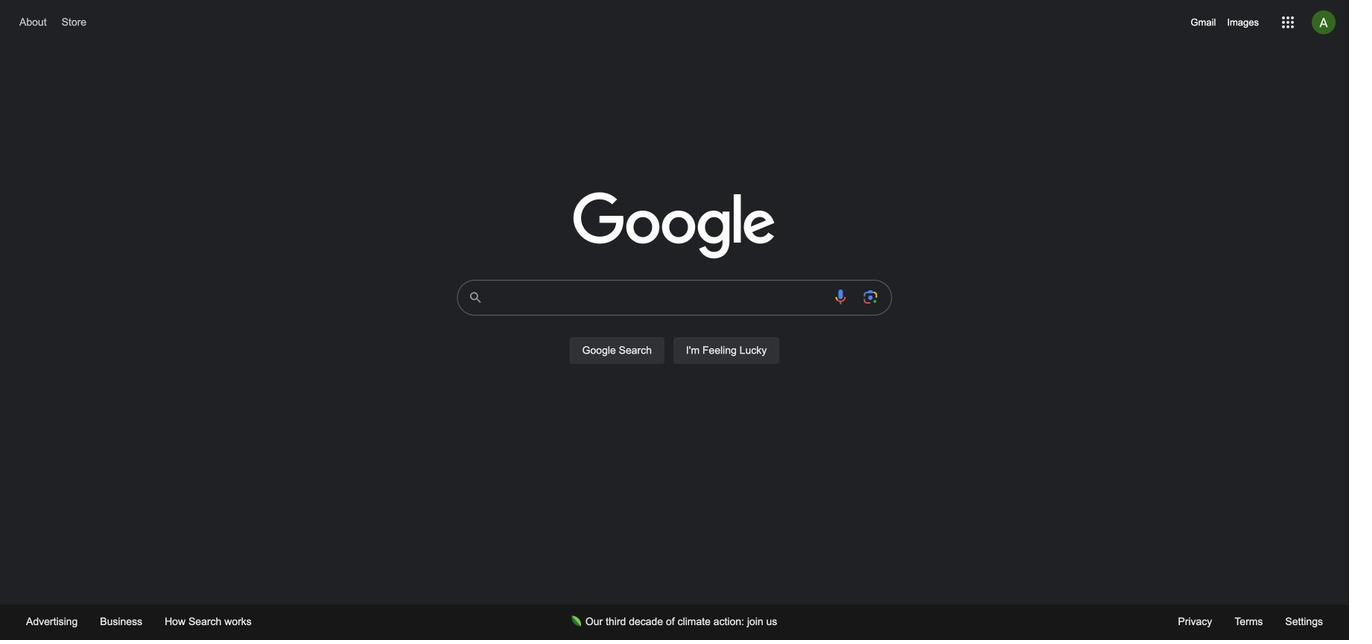 Task type: locate. For each thing, give the bounding box(es) containing it.
search by image image
[[861, 288, 879, 306]]

None search field
[[15, 276, 1334, 381]]



Task type: vqa. For each thing, say whether or not it's contained in the screenshot.
the bottommost MCI
no



Task type: describe. For each thing, give the bounding box(es) containing it.
search by voice image
[[832, 288, 850, 306]]

google image
[[573, 192, 776, 261]]



